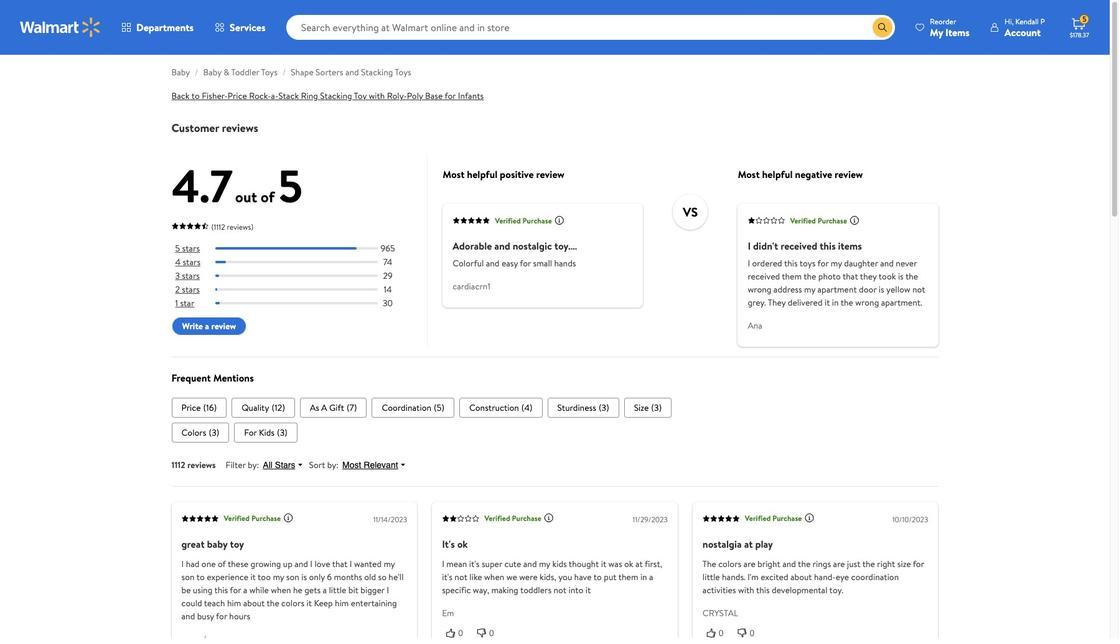 Task type: describe. For each thing, give the bounding box(es) containing it.
list item containing price
[[172, 398, 227, 418]]

customer
[[172, 120, 219, 136]]

1 vertical spatial is
[[879, 283, 885, 296]]

verified purchase information image up hands
[[555, 215, 565, 225]]

0 horizontal spatial review
[[211, 320, 236, 333]]

list item containing as a gift
[[300, 398, 367, 418]]

verified purchase up nostalgic
[[495, 215, 552, 226]]

em
[[442, 607, 454, 619]]

reorder my items
[[930, 16, 970, 39]]

as a gift (7)
[[310, 401, 357, 414]]

kendall
[[1016, 16, 1039, 26]]

a right the "gets" on the bottom left of the page
[[323, 584, 327, 596]]

verified up adorable and nostalgic toy. granddaughter loves it
[[495, 215, 521, 226]]

verified purchase information image for it's ok
[[544, 513, 554, 523]]

while
[[249, 584, 269, 596]]

4 0 button from the left
[[734, 627, 765, 638]]

super
[[482, 558, 502, 570]]

base
[[425, 90, 443, 102]]

purchase for it's ok
[[512, 513, 542, 524]]

cardiacrn1
[[453, 280, 491, 293]]

i had one of these growing up and i love that i wanted my son to experience it too my son is only 6 months old so he'll be using this for a while when he gets a little bit bigger i could teach him about the colors it keep him entertaining and busy for hours
[[181, 558, 404, 622]]

only
[[309, 571, 325, 583]]

in inside i mean it's super cute and my kids thought it was ok at first, it's not like when we were kids, you have to put them in a specific way, making toddlers not into it
[[641, 571, 647, 583]]

stars for 4 stars
[[183, 256, 201, 268]]

kids,
[[540, 571, 557, 583]]

coordination
[[382, 401, 431, 414]]

a inside i mean it's super cute and my kids thought it was ok at first, it's not like when we were kids, you have to put them in a specific way, making toddlers not into it
[[649, 571, 653, 583]]

clear search field text image
[[858, 22, 868, 32]]

review for most helpful positive review
[[536, 168, 565, 181]]

this left toys
[[784, 257, 798, 270]]

out
[[235, 186, 257, 207]]

5 for 5 $178.37
[[1083, 14, 1087, 24]]

they
[[860, 270, 877, 283]]

one
[[202, 558, 216, 570]]

and right sorters
[[345, 66, 359, 78]]

i right bigger
[[387, 584, 389, 596]]

progress bar for 29
[[215, 275, 378, 277]]

price (16)
[[181, 401, 217, 414]]

colors inside i had one of these growing up and i love that i wanted my son to experience it too my son is only 6 months old so he'll be using this for a while when he gets a little bit bigger i could teach him about the colors it keep him entertaining and busy for hours
[[281, 597, 305, 609]]

colorful
[[453, 257, 484, 270]]

verified purchase for nostalgia at play
[[745, 513, 802, 524]]

quality
[[242, 401, 269, 414]]

2
[[175, 283, 180, 296]]

colors
[[181, 426, 206, 439]]

0 horizontal spatial it's
[[442, 571, 453, 583]]

5 $178.37
[[1070, 14, 1089, 39]]

1 horizontal spatial received
[[781, 239, 818, 253]]

reviews for customer reviews
[[222, 120, 258, 136]]

1 0 button from the left
[[442, 627, 473, 638]]

delivered
[[788, 297, 823, 309]]

progress bar for 965
[[215, 247, 378, 250]]

list item containing construction
[[459, 398, 543, 418]]

cute
[[505, 558, 521, 570]]

stars for 5 stars
[[182, 242, 200, 255]]

colorful and easy for small hands
[[453, 257, 576, 270]]

using
[[193, 584, 213, 596]]

services button
[[204, 12, 276, 42]]

had
[[186, 558, 200, 570]]

1 are from the left
[[744, 558, 756, 570]]

verified purchase information image for great baby toy
[[283, 513, 293, 523]]

(5)
[[434, 401, 445, 414]]

30
[[383, 297, 393, 310]]

progress bar for 74
[[215, 261, 378, 263]]

adorable and nostalgic toy. granddaughter loves it
[[453, 239, 571, 270]]

most helpful positive review
[[443, 168, 565, 181]]

first,
[[645, 558, 663, 570]]

for down 'teach'
[[216, 610, 227, 622]]

the colors are bright and the rings are just the right size for little hands. l'm excited about hand-eye coordination activities with this developmental toy.
[[703, 558, 924, 596]]

like
[[470, 571, 482, 583]]

for
[[244, 426, 257, 439]]

purchase left verified purchase information icon
[[818, 215, 847, 226]]

(7)
[[347, 401, 357, 414]]

price inside list item
[[181, 401, 201, 414]]

he'll
[[389, 571, 404, 583]]

hands.
[[722, 571, 746, 583]]

0 vertical spatial wrong
[[748, 283, 772, 296]]

0 vertical spatial price
[[228, 90, 247, 102]]

i left didn't
[[748, 239, 751, 253]]

hi,
[[1005, 16, 1014, 26]]

busy
[[197, 610, 214, 622]]

toy. inside the colors are bright and the rings are just the right size for little hands. l'm excited about hand-eye coordination activities with this developmental toy.
[[830, 584, 844, 596]]

2 son from the left
[[286, 571, 299, 583]]

small
[[533, 257, 552, 270]]

bright
[[758, 558, 781, 570]]

toddler
[[231, 66, 259, 78]]

thought
[[569, 558, 599, 570]]

Search search field
[[286, 15, 895, 40]]

list containing colors
[[172, 423, 939, 443]]

yellow
[[887, 283, 911, 296]]

3 0 button from the left
[[703, 627, 734, 638]]

so
[[378, 571, 387, 583]]

i left ordered
[[748, 257, 750, 270]]

11/29/2023
[[633, 514, 668, 525]]

sort
[[309, 459, 325, 471]]

when inside i mean it's super cute and my kids thought it was ok at first, it's not like when we were kids, you have to put them in a specific way, making toddlers not into it
[[484, 571, 504, 583]]

it left too
[[251, 571, 256, 583]]

4 stars
[[175, 256, 201, 268]]

a left while
[[243, 584, 247, 596]]

and inside adorable and nostalgic toy. granddaughter loves it
[[495, 239, 510, 253]]

old
[[364, 571, 376, 583]]

purchase up nostalgic
[[523, 215, 552, 226]]

too
[[258, 571, 271, 583]]

nostalgia at play
[[703, 537, 773, 551]]

services
[[230, 21, 266, 34]]

2 vertical spatial not
[[554, 584, 567, 596]]

door
[[859, 283, 877, 296]]

be
[[181, 584, 191, 596]]

verified purchase information image for nostalgia at play
[[805, 513, 815, 523]]

write a review
[[182, 320, 236, 333]]

shape sorters and stacking toys link
[[291, 66, 411, 78]]

1 him from the left
[[227, 597, 241, 609]]

the up coordination
[[863, 558, 875, 570]]

apartment
[[818, 283, 857, 296]]

departments button
[[111, 12, 204, 42]]

entertaining
[[351, 597, 397, 609]]

and left easy
[[486, 257, 500, 270]]

for right easy
[[520, 257, 531, 270]]

1 horizontal spatial it's
[[469, 558, 480, 570]]

size
[[634, 401, 649, 414]]

my up delivered
[[804, 283, 816, 296]]

way,
[[473, 584, 489, 596]]

them inside i mean it's super cute and my kids thought it was ok at first, it's not like when we were kids, you have to put them in a specific way, making toddlers not into it
[[619, 571, 638, 583]]

stars for 2 stars
[[182, 283, 200, 296]]

10/10/2023
[[893, 514, 929, 525]]

to inside i had one of these growing up and i love that i wanted my son to experience it too my son is only 6 months old so he'll be using this for a while when he gets a little bit bigger i could teach him about the colors it keep him entertaining and busy for hours
[[197, 571, 205, 583]]

items
[[946, 25, 970, 39]]

easy
[[502, 257, 518, 270]]

positive
[[500, 168, 534, 181]]

it's
[[442, 537, 455, 551]]

and inside i mean it's super cute and my kids thought it was ok at first, it's not like when we were kids, you have to put them in a specific way, making toddlers not into it
[[523, 558, 537, 570]]

purchase for great baby toy
[[251, 513, 281, 524]]

it inside i didn't received this items i ordered this toys for my daughter and never received them the photo that they took is the wrong address my apartment door is yellow not grey.  they delivered it in the wrong apartment.
[[825, 297, 830, 309]]

frequent mentions
[[172, 371, 254, 384]]

it right into
[[586, 584, 591, 596]]

bit
[[348, 584, 359, 596]]

(1112 reviews)
[[211, 222, 254, 232]]

1 0 from the left
[[458, 628, 463, 638]]

list item containing coordination
[[372, 398, 454, 418]]

hand-
[[814, 571, 836, 583]]

search icon image
[[878, 22, 888, 32]]

p
[[1041, 16, 1045, 26]]

the left rings
[[798, 558, 811, 570]]

1 vertical spatial stacking
[[320, 90, 352, 102]]

and right "up"
[[295, 558, 308, 570]]

quality (12)
[[242, 401, 285, 414]]

write a review link
[[172, 317, 247, 336]]

0 horizontal spatial not
[[455, 571, 468, 583]]

my up he'll
[[384, 558, 395, 570]]

filter by:
[[226, 459, 259, 471]]

i left had at left
[[181, 558, 184, 570]]

we
[[507, 571, 517, 583]]

4.7
[[172, 154, 233, 217]]

little inside i had one of these growing up and i love that i wanted my son to experience it too my son is only 6 months old so he'll be using this for a while when he gets a little bit bigger i could teach him about the colors it keep him entertaining and busy for hours
[[329, 584, 346, 596]]

all stars button
[[259, 459, 309, 471]]

my right too
[[273, 571, 284, 583]]

1 horizontal spatial stacking
[[361, 66, 393, 78]]

little inside the colors are bright and the rings are just the right size for little hands. l'm excited about hand-eye coordination activities with this developmental toy.
[[703, 571, 720, 583]]

verified purchase information image
[[850, 215, 860, 225]]

29
[[383, 270, 393, 282]]

for right base
[[445, 90, 456, 102]]

he
[[293, 584, 302, 596]]

adorable
[[453, 239, 492, 253]]

toy
[[230, 537, 244, 551]]

toys
[[800, 257, 816, 270]]

it down the "gets" on the bottom left of the page
[[307, 597, 312, 609]]

it left the was
[[601, 558, 607, 570]]

it's ok
[[442, 537, 468, 551]]

1 vertical spatial wrong
[[856, 297, 879, 309]]

that inside i didn't received this items i ordered this toys for my daughter and never received them the photo that they took is the wrong address my apartment door is yellow not grey.  they delivered it in the wrong apartment.
[[843, 270, 858, 283]]



Task type: vqa. For each thing, say whether or not it's contained in the screenshot.
Plus
no



Task type: locate. For each thing, give the bounding box(es) containing it.
crystal
[[703, 607, 738, 619]]

nostalgia
[[703, 537, 742, 551]]

walmart image
[[20, 17, 101, 37]]

1 horizontal spatial with
[[738, 584, 754, 596]]

stars right 4
[[183, 256, 201, 268]]

little down 6
[[329, 584, 346, 596]]

received
[[781, 239, 818, 253], [748, 270, 780, 283]]

toy
[[354, 90, 367, 102]]

0 vertical spatial in
[[832, 297, 839, 309]]

and
[[345, 66, 359, 78], [495, 239, 510, 253], [486, 257, 500, 270], [880, 257, 894, 270], [295, 558, 308, 570], [523, 558, 537, 570], [783, 558, 796, 570], [181, 610, 195, 622]]

0 down way,
[[489, 628, 494, 638]]

review right positive
[[536, 168, 565, 181]]

toys up roly-
[[395, 66, 411, 78]]

construction (4)
[[469, 401, 533, 414]]

74
[[383, 256, 392, 268]]

verified for it's ok
[[484, 513, 510, 524]]

play
[[755, 537, 773, 551]]

0 button
[[442, 627, 473, 638], [473, 627, 504, 638], [703, 627, 734, 638], [734, 627, 765, 638]]

1 horizontal spatial about
[[791, 571, 812, 583]]

5 for 5 stars
[[175, 242, 180, 255]]

the down toys
[[804, 270, 816, 283]]

and up easy
[[495, 239, 510, 253]]

stars right the 2
[[182, 283, 200, 296]]

a right write
[[205, 320, 209, 333]]

never
[[896, 257, 917, 270]]

3 0 from the left
[[719, 628, 724, 638]]

my inside i mean it's super cute and my kids thought it was ok at first, it's not like when we were kids, you have to put them in a specific way, making toddlers not into it
[[539, 558, 550, 570]]

verified purchase up toy
[[224, 513, 281, 524]]

verified purchase information image up "up"
[[283, 513, 293, 523]]

1 horizontal spatial him
[[335, 597, 349, 609]]

0 down crystal
[[719, 628, 724, 638]]

my
[[930, 25, 943, 39]]

list
[[172, 398, 939, 418], [172, 423, 939, 443]]

2 / from the left
[[283, 66, 286, 78]]

0 horizontal spatial in
[[641, 571, 647, 583]]

1 horizontal spatial colors
[[719, 558, 742, 570]]

verified purchase for great baby toy
[[224, 513, 281, 524]]

wanted
[[354, 558, 382, 570]]

him down bit
[[335, 597, 349, 609]]

0 horizontal spatial ok
[[457, 537, 468, 551]]

by: right "sort"
[[327, 459, 339, 471]]

i left love
[[310, 558, 313, 570]]

that
[[843, 270, 858, 283], [332, 558, 348, 570]]

1 vertical spatial with
[[738, 584, 754, 596]]

2 0 button from the left
[[473, 627, 504, 638]]

0 horizontal spatial about
[[243, 597, 265, 609]]

for inside the colors are bright and the rings are just the right size for little hands. l'm excited about hand-eye coordination activities with this developmental toy.
[[913, 558, 924, 570]]

for right size
[[913, 558, 924, 570]]

0 horizontal spatial little
[[329, 584, 346, 596]]

list item containing for kids
[[234, 423, 297, 443]]

this inside i had one of these growing up and i love that i wanted my son to experience it too my son is only 6 months old so he'll be using this for a while when he gets a little bit bigger i could teach him about the colors it keep him entertaining and busy for hours
[[214, 584, 228, 596]]

sorters
[[316, 66, 343, 78]]

2 vertical spatial 5
[[175, 242, 180, 255]]

1 horizontal spatial /
[[283, 66, 286, 78]]

for
[[445, 90, 456, 102], [520, 257, 531, 270], [818, 257, 829, 270], [913, 558, 924, 570], [230, 584, 241, 596], [216, 610, 227, 622]]

(4)
[[522, 401, 533, 414]]

and inside the colors are bright and the rings are just the right size for little hands. l'm excited about hand-eye coordination activities with this developmental toy.
[[783, 558, 796, 570]]

ok right it's
[[457, 537, 468, 551]]

0 horizontal spatial stacking
[[320, 90, 352, 102]]

wrong
[[748, 283, 772, 296], [856, 297, 879, 309]]

0 horizontal spatial is
[[302, 571, 307, 583]]

this inside the colors are bright and the rings are just the right size for little hands. l'm excited about hand-eye coordination activities with this developmental toy.
[[756, 584, 770, 596]]

purchase up growing
[[251, 513, 281, 524]]

/ right baby link
[[195, 66, 198, 78]]

1 vertical spatial price
[[181, 401, 201, 414]]

1 son from the left
[[181, 571, 195, 583]]

2 progress bar from the top
[[215, 261, 378, 263]]

wrong up the grey.
[[748, 283, 772, 296]]

most for most relevant
[[342, 460, 361, 470]]

0 horizontal spatial of
[[218, 558, 226, 570]]

verified purchase left verified purchase information icon
[[790, 215, 847, 226]]

1 horizontal spatial 5
[[278, 154, 303, 217]]

reviews)
[[227, 222, 254, 232]]

it right loves
[[546, 257, 552, 270]]

into
[[569, 584, 584, 596]]

hands
[[554, 257, 576, 270]]

toys right toddler
[[261, 66, 278, 78]]

1 horizontal spatial them
[[782, 270, 802, 283]]

verified up toy
[[224, 513, 250, 524]]

1 horizontal spatial that
[[843, 270, 858, 283]]

most for most helpful positive review
[[443, 168, 465, 181]]

0 vertical spatial is
[[898, 270, 904, 283]]

stack
[[278, 90, 299, 102]]

progress bar for 14
[[215, 288, 378, 291]]

0 horizontal spatial toy.
[[555, 239, 571, 253]]

of right out
[[261, 186, 275, 207]]

and down could
[[181, 610, 195, 622]]

of inside 4.7 out of 5
[[261, 186, 275, 207]]

2 horizontal spatial most
[[738, 168, 760, 181]]

5 stars
[[175, 242, 200, 255]]

1 horizontal spatial toy.
[[830, 584, 844, 596]]

is inside i had one of these growing up and i love that i wanted my son to experience it too my son is only 6 months old so he'll be using this for a while when he gets a little bit bigger i could teach him about the colors it keep him entertaining and busy for hours
[[302, 571, 307, 583]]

1 toys from the left
[[261, 66, 278, 78]]

verified purchase information image
[[555, 215, 565, 225], [283, 513, 293, 523], [544, 513, 554, 523], [805, 513, 815, 523]]

i inside i mean it's super cute and my kids thought it was ok at first, it's not like when we were kids, you have to put them in a specific way, making toddlers not into it
[[442, 558, 444, 570]]

5 up 4
[[175, 242, 180, 255]]

filter
[[226, 459, 246, 471]]

0 horizontal spatial price
[[181, 401, 201, 414]]

4
[[175, 256, 181, 268]]

when inside i had one of these growing up and i love that i wanted my son to experience it too my son is only 6 months old so he'll be using this for a while when he gets a little bit bigger i could teach him about the colors it keep him entertaining and busy for hours
[[271, 584, 291, 596]]

1 vertical spatial 5
[[278, 154, 303, 217]]

sturdiness
[[558, 401, 596, 414]]

is up yellow
[[898, 270, 904, 283]]

for down experience
[[230, 584, 241, 596]]

2 helpful from the left
[[762, 168, 793, 181]]

0 horizontal spatial most
[[342, 460, 361, 470]]

4 0 from the left
[[750, 628, 755, 638]]

verified up toys
[[790, 215, 816, 226]]

this down experience
[[214, 584, 228, 596]]

to left put
[[594, 571, 602, 583]]

it's up specific
[[442, 571, 453, 583]]

this
[[820, 239, 836, 253], [784, 257, 798, 270], [214, 584, 228, 596], [756, 584, 770, 596]]

2 him from the left
[[335, 597, 349, 609]]

received down ordered
[[748, 270, 780, 283]]

helpful for positive
[[467, 168, 498, 181]]

about up developmental
[[791, 571, 812, 583]]

list item containing colors
[[172, 423, 229, 443]]

to right back
[[192, 90, 200, 102]]

1112 reviews
[[172, 459, 216, 471]]

of right one
[[218, 558, 226, 570]]

1 vertical spatial toy.
[[830, 584, 844, 596]]

1 horizontal spatial little
[[703, 571, 720, 583]]

list item containing quality
[[232, 398, 295, 418]]

excited
[[761, 571, 789, 583]]

0 horizontal spatial that
[[332, 558, 348, 570]]

1 vertical spatial received
[[748, 270, 780, 283]]

him up "hours"
[[227, 597, 241, 609]]

most inside most relevant dropdown button
[[342, 460, 361, 470]]

infants
[[458, 90, 484, 102]]

0 horizontal spatial reviews
[[187, 459, 216, 471]]

0 horizontal spatial helpful
[[467, 168, 498, 181]]

1 horizontal spatial helpful
[[762, 168, 793, 181]]

2 by: from the left
[[327, 459, 339, 471]]

in down apartment
[[832, 297, 839, 309]]

toddlers
[[520, 584, 552, 596]]

verified purchase information image up rings
[[805, 513, 815, 523]]

them
[[782, 270, 802, 283], [619, 571, 638, 583]]

1 vertical spatial that
[[332, 558, 348, 570]]

0 horizontal spatial toys
[[261, 66, 278, 78]]

verified for nostalgia at play
[[745, 513, 771, 524]]

1 vertical spatial little
[[329, 584, 346, 596]]

and inside i didn't received this items i ordered this toys for my daughter and never received them the photo that they took is the wrong address my apartment door is yellow not grey.  they delivered it in the wrong apartment.
[[880, 257, 894, 270]]

0 horizontal spatial him
[[227, 597, 241, 609]]

about inside the colors are bright and the rings are just the right size for little hands. l'm excited about hand-eye coordination activities with this developmental toy.
[[791, 571, 812, 583]]

progress bar for 30
[[215, 302, 378, 305]]

1 horizontal spatial reviews
[[222, 120, 258, 136]]

1 horizontal spatial baby
[[203, 66, 222, 78]]

for inside i didn't received this items i ordered this toys for my daughter and never received them the photo that they took is the wrong address my apartment door is yellow not grey.  they delivered it in the wrong apartment.
[[818, 257, 829, 270]]

1 horizontal spatial is
[[879, 283, 885, 296]]

this down l'm
[[756, 584, 770, 596]]

purchase for nostalgia at play
[[773, 513, 802, 524]]

great baby toy
[[181, 537, 244, 551]]

coordination
[[851, 571, 899, 583]]

0 vertical spatial colors
[[719, 558, 742, 570]]

i left the mean
[[442, 558, 444, 570]]

0 vertical spatial little
[[703, 571, 720, 583]]

0 vertical spatial about
[[791, 571, 812, 583]]

not inside i didn't received this items i ordered this toys for my daughter and never received them the photo that they took is the wrong address my apartment door is yellow not grey.  they delivered it in the wrong apartment.
[[913, 283, 926, 296]]

2 list from the top
[[172, 423, 939, 443]]

1 list from the top
[[172, 398, 939, 418]]

size (3)
[[634, 401, 662, 414]]

1 vertical spatial reviews
[[187, 459, 216, 471]]

with
[[369, 90, 385, 102], [738, 584, 754, 596]]

reviews down rock-
[[222, 120, 258, 136]]

son up be
[[181, 571, 195, 583]]

2 toys from the left
[[395, 66, 411, 78]]

1 horizontal spatial are
[[833, 558, 845, 570]]

of inside i had one of these growing up and i love that i wanted my son to experience it too my son is only 6 months old so he'll be using this for a while when he gets a little bit bigger i could teach him about the colors it keep him entertaining and busy for hours
[[218, 558, 226, 570]]

this left items
[[820, 239, 836, 253]]

at left first,
[[636, 558, 643, 570]]

verified purchase up cute
[[484, 513, 542, 524]]

photo
[[819, 270, 841, 283]]

verified purchase up play
[[745, 513, 802, 524]]

0 vertical spatial 5
[[1083, 14, 1087, 24]]

0 horizontal spatial colors
[[281, 597, 305, 609]]

(3) for sturdiness (3)
[[599, 401, 609, 414]]

1 horizontal spatial toys
[[395, 66, 411, 78]]

them up address
[[782, 270, 802, 283]]

(3) for size (3)
[[651, 401, 662, 414]]

5
[[1083, 14, 1087, 24], [278, 154, 303, 217], [175, 242, 180, 255]]

colors down he
[[281, 597, 305, 609]]

them inside i didn't received this items i ordered this toys for my daughter and never received them the photo that they took is the wrong address my apartment door is yellow not grey.  they delivered it in the wrong apartment.
[[782, 270, 802, 283]]

by: for sort by:
[[327, 459, 339, 471]]

4 progress bar from the top
[[215, 288, 378, 291]]

1 horizontal spatial wrong
[[856, 297, 879, 309]]

2 stars
[[175, 283, 200, 296]]

(3) right kids
[[277, 426, 288, 439]]

about inside i had one of these growing up and i love that i wanted my son to experience it too my son is only 6 months old so he'll be using this for a while when he gets a little bit bigger i could teach him about the colors it keep him entertaining and busy for hours
[[243, 597, 265, 609]]

1 horizontal spatial review
[[536, 168, 565, 181]]

&
[[224, 66, 230, 78]]

are up l'm
[[744, 558, 756, 570]]

relevant
[[364, 460, 398, 470]]

have
[[574, 571, 592, 583]]

0 horizontal spatial wrong
[[748, 283, 772, 296]]

sort by:
[[309, 459, 339, 471]]

0 vertical spatial list
[[172, 398, 939, 418]]

0 vertical spatial it's
[[469, 558, 480, 570]]

a down first,
[[649, 571, 653, 583]]

months
[[334, 571, 362, 583]]

1 vertical spatial when
[[271, 584, 291, 596]]

right
[[877, 558, 896, 570]]

1 / from the left
[[195, 66, 198, 78]]

purchase
[[523, 215, 552, 226], [818, 215, 847, 226], [251, 513, 281, 524], [512, 513, 542, 524], [773, 513, 802, 524]]

0 vertical spatial reviews
[[222, 120, 258, 136]]

progress bar
[[215, 247, 378, 250], [215, 261, 378, 263], [215, 275, 378, 277], [215, 288, 378, 291], [215, 302, 378, 305]]

is for items
[[898, 270, 904, 283]]

0 vertical spatial not
[[913, 283, 926, 296]]

1 vertical spatial list
[[172, 423, 939, 443]]

is
[[898, 270, 904, 283], [879, 283, 885, 296], [302, 571, 307, 583]]

0 horizontal spatial 5
[[175, 242, 180, 255]]

list item containing size
[[624, 398, 672, 418]]

at inside i mean it's super cute and my kids thought it was ok at first, it's not like when we were kids, you have to put them in a specific way, making toddlers not into it
[[636, 558, 643, 570]]

ok
[[457, 537, 468, 551], [624, 558, 634, 570]]

review for most helpful negative review
[[835, 168, 863, 181]]

for up the photo
[[818, 257, 829, 270]]

experience
[[207, 571, 248, 583]]

1 horizontal spatial ok
[[624, 558, 634, 570]]

customer reviews
[[172, 120, 258, 136]]

helpful left negative
[[762, 168, 793, 181]]

1 horizontal spatial by:
[[327, 459, 339, 471]]

verified purchase for it's ok
[[484, 513, 542, 524]]

to inside i mean it's super cute and my kids thought it was ok at first, it's not like when we were kids, you have to put them in a specific way, making toddlers not into it
[[594, 571, 602, 583]]

ok inside i mean it's super cute and my kids thought it was ok at first, it's not like when we were kids, you have to put them in a specific way, making toddlers not into it
[[624, 558, 634, 570]]

son up he
[[286, 571, 299, 583]]

2 horizontal spatial review
[[835, 168, 863, 181]]

stacking left toy
[[320, 90, 352, 102]]

2 baby from the left
[[203, 66, 222, 78]]

0 vertical spatial received
[[781, 239, 818, 253]]

stars for 3 stars
[[182, 270, 200, 282]]

and up were
[[523, 558, 537, 570]]

reviews for 1112 reviews
[[187, 459, 216, 471]]

0 vertical spatial of
[[261, 186, 275, 207]]

0 vertical spatial with
[[369, 90, 385, 102]]

1 vertical spatial at
[[636, 558, 643, 570]]

1 baby from the left
[[172, 66, 190, 78]]

when down super
[[484, 571, 504, 583]]

daughter
[[844, 257, 878, 270]]

stars
[[182, 242, 200, 255], [183, 256, 201, 268], [182, 270, 200, 282], [182, 283, 200, 296]]

in inside i didn't received this items i ordered this toys for my daughter and never received them the photo that they took is the wrong address my apartment door is yellow not grey.  they delivered it in the wrong apartment.
[[832, 297, 839, 309]]

review
[[536, 168, 565, 181], [835, 168, 863, 181], [211, 320, 236, 333]]

review right write
[[211, 320, 236, 333]]

the down apartment
[[841, 297, 854, 309]]

1 vertical spatial not
[[455, 571, 468, 583]]

star
[[180, 297, 194, 310]]

great
[[181, 537, 205, 551]]

colors (3)
[[181, 426, 219, 439]]

it's up the like
[[469, 558, 480, 570]]

(3) right colors
[[209, 426, 219, 439]]

account
[[1005, 25, 1041, 39]]

him
[[227, 597, 241, 609], [335, 597, 349, 609]]

about down while
[[243, 597, 265, 609]]

1 horizontal spatial of
[[261, 186, 275, 207]]

that inside i had one of these growing up and i love that i wanted my son to experience it too my son is only 6 months old so he'll be using this for a while when he gets a little bit bigger i could teach him about the colors it keep him entertaining and busy for hours
[[332, 558, 348, 570]]

put
[[604, 571, 617, 583]]

list item
[[172, 398, 227, 418], [232, 398, 295, 418], [300, 398, 367, 418], [372, 398, 454, 418], [459, 398, 543, 418], [548, 398, 619, 418], [624, 398, 672, 418], [172, 423, 229, 443], [234, 423, 297, 443]]

1 helpful from the left
[[467, 168, 498, 181]]

price left rock-
[[228, 90, 247, 102]]

little down the
[[703, 571, 720, 583]]

1 vertical spatial it's
[[442, 571, 453, 583]]

verified for great baby toy
[[224, 513, 250, 524]]

with inside the colors are bright and the rings are just the right size for little hands. l'm excited about hand-eye coordination activities with this developmental toy.
[[738, 584, 754, 596]]

1 horizontal spatial not
[[554, 584, 567, 596]]

received up toys
[[781, 239, 818, 253]]

back
[[172, 90, 190, 102]]

2 are from the left
[[833, 558, 845, 570]]

could
[[181, 597, 202, 609]]

departments
[[136, 21, 194, 34]]

(3) right size
[[651, 401, 662, 414]]

were
[[519, 571, 538, 583]]

that up months
[[332, 558, 348, 570]]

mean
[[447, 558, 467, 570]]

1 horizontal spatial price
[[228, 90, 247, 102]]

loves
[[521, 257, 543, 270]]

0 horizontal spatial when
[[271, 584, 291, 596]]

eye
[[836, 571, 849, 583]]

(3) for colors (3)
[[209, 426, 219, 439]]

0 vertical spatial ok
[[457, 537, 468, 551]]

the down never
[[906, 270, 918, 283]]

toy. inside adorable and nostalgic toy. granddaughter loves it
[[555, 239, 571, 253]]

frequent
[[172, 371, 211, 384]]

0 horizontal spatial them
[[619, 571, 638, 583]]

i up months
[[350, 558, 352, 570]]

at left play
[[744, 537, 753, 551]]

0 horizontal spatial son
[[181, 571, 195, 583]]

toy. up hands
[[555, 239, 571, 253]]

stacking up toy
[[361, 66, 393, 78]]

the inside i had one of these growing up and i love that i wanted my son to experience it too my son is only 6 months old so he'll be using this for a while when he gets a little bit bigger i could teach him about the colors it keep him entertaining and busy for hours
[[267, 597, 279, 609]]

by: for filter by:
[[248, 459, 259, 471]]

1 horizontal spatial when
[[484, 571, 504, 583]]

0 vertical spatial that
[[843, 270, 858, 283]]

price left '(16)' at bottom left
[[181, 401, 201, 414]]

1 horizontal spatial at
[[744, 537, 753, 551]]

5 inside 5 $178.37
[[1083, 14, 1087, 24]]

reorder
[[930, 16, 957, 26]]

1 vertical spatial ok
[[624, 558, 634, 570]]

0 horizontal spatial are
[[744, 558, 756, 570]]

2 0 from the left
[[489, 628, 494, 638]]

stars right the 3
[[182, 270, 200, 282]]

reviews right 1112
[[187, 459, 216, 471]]

bigger
[[361, 584, 385, 596]]

baby left &
[[203, 66, 222, 78]]

1 by: from the left
[[248, 459, 259, 471]]

2 horizontal spatial 5
[[1083, 14, 1087, 24]]

it inside adorable and nostalgic toy. granddaughter loves it
[[546, 257, 552, 270]]

verified purchase information image up kids
[[544, 513, 554, 523]]

5 progress bar from the top
[[215, 302, 378, 305]]

1 horizontal spatial in
[[832, 297, 839, 309]]

1112
[[172, 459, 185, 471]]

verified up super
[[484, 513, 510, 524]]

is for these
[[302, 571, 307, 583]]

write
[[182, 320, 203, 333]]

0 vertical spatial toy.
[[555, 239, 571, 253]]

most for most helpful negative review
[[738, 168, 760, 181]]

helpful for negative
[[762, 168, 793, 181]]

list containing price
[[172, 398, 939, 418]]

my up the photo
[[831, 257, 842, 270]]

1 vertical spatial about
[[243, 597, 265, 609]]

1 vertical spatial in
[[641, 571, 647, 583]]

list item containing sturdiness
[[548, 398, 619, 418]]

Walmart Site-Wide search field
[[286, 15, 895, 40]]

0 vertical spatial at
[[744, 537, 753, 551]]

purchase up cute
[[512, 513, 542, 524]]

sturdiness (3)
[[558, 401, 609, 414]]

(1112 reviews) link
[[172, 219, 254, 233]]

2 vertical spatial is
[[302, 571, 307, 583]]

mentions
[[213, 371, 254, 384]]

1 progress bar from the top
[[215, 247, 378, 250]]

1 horizontal spatial son
[[286, 571, 299, 583]]

0 vertical spatial when
[[484, 571, 504, 583]]

colors up "hands."
[[719, 558, 742, 570]]

colors inside the colors are bright and the rings are just the right size for little hands. l'm excited about hand-eye coordination activities with this developmental toy.
[[719, 558, 742, 570]]

3 progress bar from the top
[[215, 275, 378, 277]]

0 horizontal spatial baby
[[172, 66, 190, 78]]

1 vertical spatial colors
[[281, 597, 305, 609]]

negative
[[795, 168, 833, 181]]

review right negative
[[835, 168, 863, 181]]

stars up the 4 stars
[[182, 242, 200, 255]]



